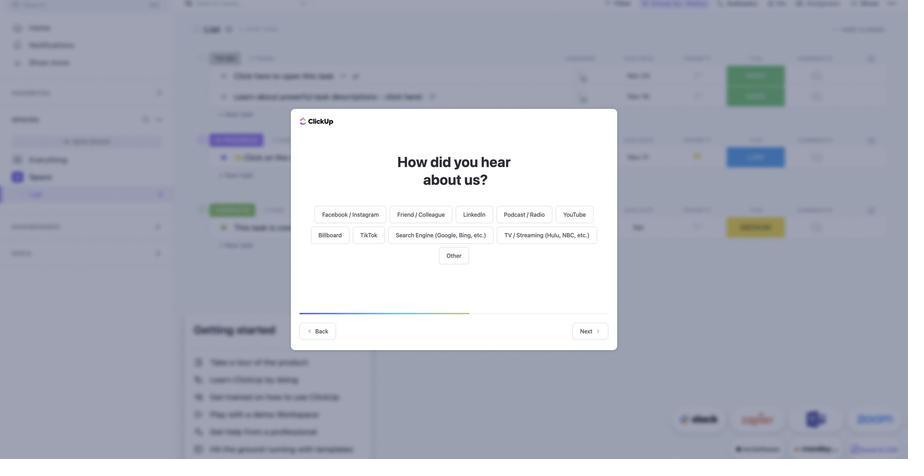 Task type: locate. For each thing, give the bounding box(es) containing it.
friend / colleague
[[397, 211, 445, 218]]

/ for podcast
[[527, 211, 529, 218]]

hear
[[481, 153, 511, 170]]

back button
[[299, 323, 336, 340]]

colleague
[[419, 211, 445, 218]]

facebook / instagram button
[[315, 206, 386, 223]]

clickup logo image
[[300, 117, 333, 125]]

podcast
[[504, 211, 525, 218]]

/ left radio
[[527, 211, 529, 218]]

about
[[423, 171, 461, 188]]

/ right tv
[[513, 232, 515, 238]]

tv / streaming (hulu, nbc, etc.) button
[[497, 227, 597, 244]]

/ for facebook
[[349, 211, 351, 218]]

etc.)
[[474, 232, 486, 238], [577, 232, 590, 238]]

next
[[580, 328, 592, 335]]

/
[[349, 211, 351, 218], [415, 211, 417, 218], [527, 211, 529, 218], [513, 232, 515, 238]]

how
[[397, 153, 427, 170]]

instagram
[[352, 211, 379, 218]]

0 horizontal spatial etc.)
[[474, 232, 486, 238]]

search engine (google, bing, etc.)
[[396, 232, 486, 238]]

1 horizontal spatial etc.)
[[577, 232, 590, 238]]

youtube button
[[556, 206, 593, 223]]

linkedin button
[[456, 206, 493, 223]]

tiktok
[[360, 232, 377, 238]]

friend
[[397, 211, 414, 218]]

friend / colleague button
[[390, 206, 452, 223]]

etc.) right nbc,
[[577, 232, 590, 238]]

engine
[[416, 232, 434, 238]]

etc.) right bing,
[[474, 232, 486, 238]]

billboard button
[[311, 227, 349, 244]]

radio
[[530, 211, 545, 218]]

/ right friend at the left top of the page
[[415, 211, 417, 218]]

did
[[430, 153, 451, 170]]

next button
[[573, 323, 608, 340]]

/ right facebook
[[349, 211, 351, 218]]

1 etc.) from the left
[[474, 232, 486, 238]]

other
[[447, 253, 462, 259]]

podcast / radio
[[504, 211, 545, 218]]



Task type: describe. For each thing, give the bounding box(es) containing it.
streaming
[[516, 232, 544, 238]]

(hulu,
[[545, 232, 561, 238]]

/ for friend
[[415, 211, 417, 218]]

facebook
[[322, 211, 348, 218]]

you
[[454, 153, 478, 170]]

(google,
[[435, 232, 458, 238]]

linkedin
[[463, 211, 486, 218]]

other button
[[439, 247, 469, 264]]

back
[[315, 328, 328, 335]]

tiktok button
[[353, 227, 385, 244]]

bing,
[[459, 232, 473, 238]]

tv
[[505, 232, 512, 238]]

/ for tv
[[513, 232, 515, 238]]

facebook / instagram
[[322, 211, 379, 218]]

2 etc.) from the left
[[577, 232, 590, 238]]

search
[[396, 232, 414, 238]]

tv / streaming (hulu, nbc, etc.)
[[505, 232, 590, 238]]

youtube
[[563, 211, 586, 218]]

nbc,
[[562, 232, 576, 238]]

how did you hear about us?
[[397, 153, 511, 188]]

billboard
[[319, 232, 342, 238]]

podcast / radio button
[[497, 206, 552, 223]]

search engine (google, bing, etc.) button
[[388, 227, 494, 244]]

us?
[[464, 171, 488, 188]]



Task type: vqa. For each thing, say whether or not it's contained in the screenshot.
HEAR
yes



